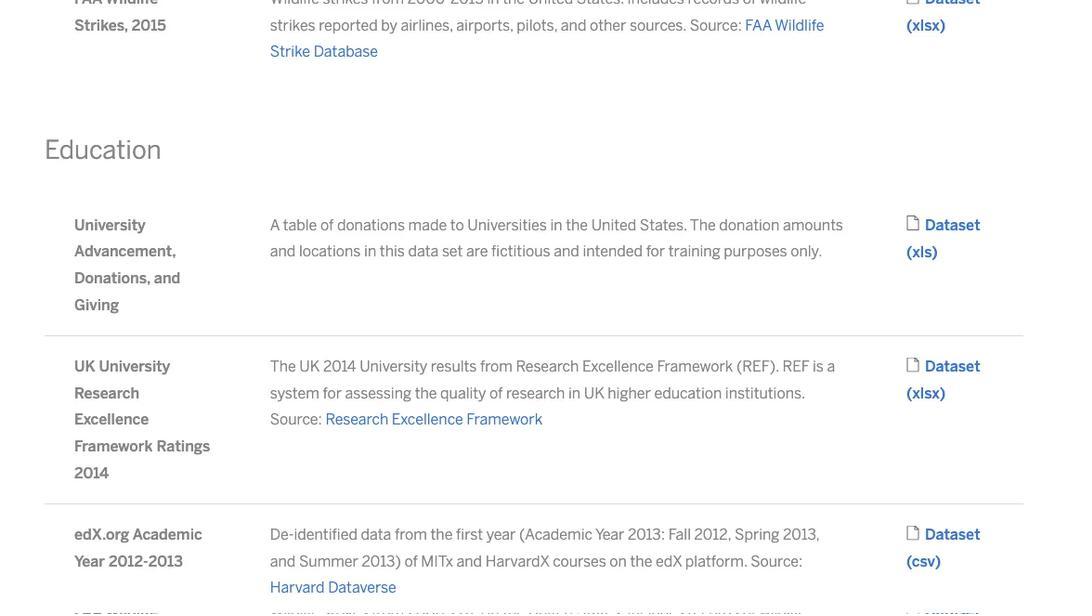 Task type: locate. For each thing, give the bounding box(es) containing it.
locations
[[299, 243, 361, 260]]

of left mitx
[[405, 552, 418, 570]]

first
[[456, 525, 483, 543]]

2014 up edx.org
[[74, 464, 109, 482]]

and
[[561, 16, 587, 34], [270, 243, 296, 260], [554, 243, 580, 260], [154, 269, 181, 287], [270, 552, 296, 570], [457, 552, 482, 570]]

( xlsx )
[[907, 17, 946, 35], [907, 385, 946, 403]]

ref
[[783, 357, 810, 375]]

year
[[596, 525, 625, 543], [74, 552, 105, 570]]

the uk 2014 university results from research excellence framework (ref). ref is a system for assessing the quality of research in uk higher education institutions. source:
[[270, 357, 836, 428]]

0 vertical spatial data
[[408, 243, 439, 260]]

faa down wildlife
[[746, 16, 772, 34]]

1 horizontal spatial for
[[646, 243, 665, 260]]

de-
[[270, 525, 294, 543]]

1 horizontal spatial 2014
[[323, 357, 356, 375]]

1 vertical spatial faa
[[746, 16, 772, 34]]

0 vertical spatial ( xlsx )
[[907, 17, 946, 35]]

source: inside the uk 2014 university results from research excellence framework (ref). ref is a system for assessing the quality of research in uk higher education institutions. source:
[[270, 411, 322, 428]]

of inside wildlife strikes from 2000-2015 in the united states. includes records of wildlife strikes reported by airlines, airports, pilots, and other sources. source:
[[743, 0, 757, 7]]

faa wildlife strike database link
[[270, 16, 825, 61]]

wildlife inside wildlife strikes from 2000-2015 in the united states. includes records of wildlife strikes reported by airlines, airports, pilots, and other sources. source:
[[270, 0, 320, 7]]

0 horizontal spatial for
[[323, 384, 342, 402]]

harvardx
[[486, 552, 550, 570]]

3 ( from the top
[[907, 385, 913, 403]]

2 vertical spatial from
[[395, 525, 427, 543]]

1 vertical spatial framework
[[467, 411, 543, 428]]

0 vertical spatial dataset
[[925, 216, 981, 234]]

) for csv
[[936, 553, 942, 571]]

0 vertical spatial source:
[[690, 16, 742, 34]]

( for de-identified data from the first year (academic year 2013: fall 2012, spring 2013, and summer 2013) of mitx and harvardx courses on the edx platform. source:
[[907, 553, 912, 571]]

( for the uk 2014 university results from research excellence framework (ref). ref is a system for assessing the quality of research in uk higher education institutions. source:
[[907, 385, 913, 403]]

university down giving
[[99, 357, 170, 375]]

research down the assessing
[[326, 411, 389, 428]]

research
[[506, 384, 565, 402]]

and down a
[[270, 243, 296, 260]]

from
[[372, 0, 404, 7], [480, 357, 513, 375], [395, 525, 427, 543]]

uk up system
[[300, 357, 320, 375]]

2014 inside the uk 2014 university results from research excellence framework (ref). ref is a system for assessing the quality of research in uk higher education institutions. source:
[[323, 357, 356, 375]]

0 horizontal spatial faa
[[74, 0, 102, 7]]

2 vertical spatial research
[[326, 411, 389, 428]]

donations
[[337, 216, 405, 234]]

wildlife up strikes,
[[105, 0, 158, 7]]

source: down spring
[[751, 552, 803, 570]]

training
[[669, 243, 721, 260]]

0 horizontal spatial uk
[[74, 357, 95, 375]]

the
[[690, 216, 716, 234], [270, 357, 296, 375]]

1 horizontal spatial year
[[596, 525, 625, 543]]

from up by
[[372, 0, 404, 7]]

dataverse
[[328, 579, 397, 597]]

2015 right strikes,
[[132, 16, 166, 34]]

faa inside faa wildlife strikes, 2015
[[74, 0, 102, 7]]

states. up training
[[640, 216, 687, 234]]

university up the assessing
[[360, 357, 428, 375]]

states.
[[577, 0, 624, 7], [640, 216, 687, 234]]

uk
[[74, 357, 95, 375], [300, 357, 320, 375], [584, 384, 605, 402]]

research
[[516, 357, 579, 375], [74, 384, 140, 402], [326, 411, 389, 428]]

mitx
[[421, 552, 453, 570]]

is
[[813, 357, 824, 375]]

airlines,
[[401, 16, 453, 34]]

university inside the uk 2014 university results from research excellence framework (ref). ref is a system for assessing the quality of research in uk higher education institutions. source:
[[360, 357, 428, 375]]

1 vertical spatial strikes
[[270, 16, 316, 34]]

research up research
[[516, 357, 579, 375]]

the right on
[[630, 552, 653, 570]]

0 vertical spatial from
[[372, 0, 404, 7]]

the up training
[[690, 216, 716, 234]]

0 horizontal spatial framework
[[74, 438, 153, 455]]

data inside de-identified data from the first year (academic year 2013: fall 2012, spring 2013, and summer 2013) of mitx and harvardx courses on the edx platform. source: harvard dataverse
[[361, 525, 391, 543]]

academic
[[133, 525, 202, 543]]

for
[[646, 243, 665, 260], [323, 384, 342, 402]]

1 vertical spatial year
[[74, 552, 105, 570]]

2 horizontal spatial research
[[516, 357, 579, 375]]

1 vertical spatial 2014
[[74, 464, 109, 482]]

source: down system
[[270, 411, 322, 428]]

1 vertical spatial ( xlsx )
[[907, 385, 946, 403]]

1 vertical spatial for
[[323, 384, 342, 402]]

de-identified data from the first year (academic year 2013: fall 2012, spring 2013, and summer 2013) of mitx and harvardx courses on the edx platform. source: harvard dataverse
[[270, 525, 820, 597]]

framework inside the uk 2014 university results from research excellence framework (ref). ref is a system for assessing the quality of research in uk higher education institutions. source:
[[657, 357, 733, 375]]

1 vertical spatial data
[[361, 525, 391, 543]]

0 horizontal spatial the
[[270, 357, 296, 375]]

research inside the uk 2014 university results from research excellence framework (ref). ref is a system for assessing the quality of research in uk higher education institutions. source:
[[516, 357, 579, 375]]

data up "2013)" at the left of the page
[[361, 525, 391, 543]]

results
[[431, 357, 477, 375]]

year up on
[[596, 525, 625, 543]]

framework left ratings
[[74, 438, 153, 455]]

and left other
[[561, 16, 587, 34]]

2 horizontal spatial excellence
[[583, 357, 654, 375]]

amounts
[[783, 216, 844, 234]]

0 horizontal spatial united
[[528, 0, 574, 7]]

the up "research excellence framework" link
[[415, 384, 437, 402]]

faa for faa wildlife strikes, 2015
[[74, 0, 102, 7]]

2 dataset from the top
[[925, 357, 981, 375]]

1 vertical spatial the
[[270, 357, 296, 375]]

strikes up reported
[[323, 0, 368, 7]]

0 vertical spatial 2014
[[323, 357, 356, 375]]

year inside edx.org academic year 2012-2013
[[74, 552, 105, 570]]

1 vertical spatial united
[[592, 216, 637, 234]]

2014 inside uk university research excellence framework ratings 2014
[[74, 464, 109, 482]]

the up system
[[270, 357, 296, 375]]

dataset for ( csv )
[[925, 525, 981, 543]]

assessing
[[345, 384, 412, 402]]

in
[[487, 0, 500, 7], [550, 216, 563, 234], [364, 243, 377, 260], [569, 384, 581, 402]]

1 horizontal spatial framework
[[467, 411, 543, 428]]

in up fictitious
[[550, 216, 563, 234]]

0 horizontal spatial 2015
[[132, 16, 166, 34]]

2 xlsx from the top
[[913, 385, 940, 403]]

1 horizontal spatial faa
[[746, 16, 772, 34]]

1 vertical spatial source:
[[270, 411, 322, 428]]

4 ( from the top
[[907, 553, 912, 571]]

the inside the uk 2014 university results from research excellence framework (ref). ref is a system for assessing the quality of research in uk higher education institutions. source:
[[415, 384, 437, 402]]

for inside the uk 2014 university results from research excellence framework (ref). ref is a system for assessing the quality of research in uk higher education institutions. source:
[[323, 384, 342, 402]]

a
[[828, 357, 836, 375]]

a
[[270, 216, 280, 234]]

1 vertical spatial 2015
[[132, 16, 166, 34]]

data
[[408, 243, 439, 260], [361, 525, 391, 543]]

wildlife down wildlife
[[775, 16, 825, 34]]

1 vertical spatial from
[[480, 357, 513, 375]]

( csv )
[[907, 553, 942, 571]]

0 horizontal spatial excellence
[[74, 411, 149, 428]]

3 dataset from the top
[[925, 525, 981, 543]]

1 dataset from the top
[[925, 216, 981, 234]]

spring
[[735, 525, 780, 543]]

2015
[[451, 0, 484, 7], [132, 16, 166, 34]]

in right research
[[569, 384, 581, 402]]

2 vertical spatial framework
[[74, 438, 153, 455]]

0 horizontal spatial wildlife
[[105, 0, 158, 7]]

from up mitx
[[395, 525, 427, 543]]

0 horizontal spatial research
[[74, 384, 140, 402]]

) for xls
[[932, 243, 938, 261]]

donation
[[720, 216, 780, 234]]

0 horizontal spatial year
[[74, 552, 105, 570]]

framework
[[657, 357, 733, 375], [467, 411, 543, 428], [74, 438, 153, 455]]

0 vertical spatial 2015
[[451, 0, 484, 7]]

1 horizontal spatial 2015
[[451, 0, 484, 7]]

(ref).
[[737, 357, 779, 375]]

wildlife
[[105, 0, 158, 7], [270, 0, 320, 7], [775, 16, 825, 34]]

1 horizontal spatial source:
[[690, 16, 742, 34]]

wildlife inside faa wildlife strike database
[[775, 16, 825, 34]]

2014 up the assessing
[[323, 357, 356, 375]]

0 vertical spatial framework
[[657, 357, 733, 375]]

research down giving
[[74, 384, 140, 402]]

xlsx
[[913, 17, 940, 35], [913, 385, 940, 403]]

0 vertical spatial faa
[[74, 0, 102, 7]]

data down the 'made'
[[408, 243, 439, 260]]

research excellence framework link
[[326, 411, 543, 428]]

0 vertical spatial strikes
[[323, 0, 368, 7]]

for right system
[[323, 384, 342, 402]]

2 horizontal spatial framework
[[657, 357, 733, 375]]

2 vertical spatial source:
[[751, 552, 803, 570]]

the up intended
[[566, 216, 588, 234]]

united up pilots,
[[528, 0, 574, 7]]

2 horizontal spatial wildlife
[[775, 16, 825, 34]]

uk left higher
[[584, 384, 605, 402]]

from right results
[[480, 357, 513, 375]]

faa up strikes,
[[74, 0, 102, 7]]

1 horizontal spatial the
[[690, 216, 716, 234]]

university
[[74, 216, 146, 234], [99, 357, 170, 375], [360, 357, 428, 375]]

2013:
[[628, 525, 665, 543]]

the inside the uk 2014 university results from research excellence framework (ref). ref is a system for assessing the quality of research in uk higher education institutions. source:
[[270, 357, 296, 375]]

year down edx.org
[[74, 552, 105, 570]]

2000-
[[408, 0, 451, 7]]

0 vertical spatial united
[[528, 0, 574, 7]]

0 horizontal spatial states.
[[577, 0, 624, 7]]

from inside the uk 2014 university results from research excellence framework (ref). ref is a system for assessing the quality of research in uk higher education institutions. source:
[[480, 357, 513, 375]]

the up pilots,
[[503, 0, 525, 7]]

2 vertical spatial dataset
[[925, 525, 981, 543]]

2 horizontal spatial uk
[[584, 384, 605, 402]]

database
[[314, 43, 378, 61]]

of left wildlife
[[743, 0, 757, 7]]

strikes up strike
[[270, 16, 316, 34]]

strike
[[270, 43, 310, 61]]

dataset
[[925, 216, 981, 234], [925, 357, 981, 375], [925, 525, 981, 543]]

wildlife for strikes,
[[105, 0, 158, 7]]

system
[[270, 384, 320, 402]]

and down advancement,
[[154, 269, 181, 287]]

framework up education
[[657, 357, 733, 375]]

table
[[283, 216, 317, 234]]

csv
[[912, 553, 936, 571]]

1 horizontal spatial states.
[[640, 216, 687, 234]]

2 ( from the top
[[907, 243, 913, 261]]

1 vertical spatial dataset
[[925, 357, 981, 375]]

are
[[467, 243, 488, 260]]

uk university research excellence framework ratings 2014
[[74, 357, 210, 482]]

1 vertical spatial xlsx
[[913, 385, 940, 403]]

excellence inside uk university research excellence framework ratings 2014
[[74, 411, 149, 428]]

0 vertical spatial the
[[690, 216, 716, 234]]

2 horizontal spatial source:
[[751, 552, 803, 570]]

education
[[655, 384, 722, 402]]

of right quality
[[490, 384, 503, 402]]

united up intended
[[592, 216, 637, 234]]

faa inside faa wildlife strike database
[[746, 16, 772, 34]]

1 horizontal spatial wildlife
[[270, 0, 320, 7]]

wildlife inside faa wildlife strikes, 2015
[[105, 0, 158, 7]]

university up advancement,
[[74, 216, 146, 234]]

uk down giving
[[74, 357, 95, 375]]

faa
[[74, 0, 102, 7], [746, 16, 772, 34]]

the
[[503, 0, 525, 7], [566, 216, 588, 234], [415, 384, 437, 402], [431, 525, 453, 543], [630, 552, 653, 570]]

0 horizontal spatial 2014
[[74, 464, 109, 482]]

states. up other
[[577, 0, 624, 7]]

2015 up airports,
[[451, 0, 484, 7]]

of up locations
[[321, 216, 334, 234]]

2013)
[[362, 552, 401, 570]]

1 horizontal spatial united
[[592, 216, 637, 234]]

0 vertical spatial xlsx
[[913, 17, 940, 35]]

edx
[[656, 552, 682, 570]]

university inside university advancement, donations, and giving
[[74, 216, 146, 234]]

0 vertical spatial research
[[516, 357, 579, 375]]

1 vertical spatial research
[[74, 384, 140, 402]]

0 vertical spatial year
[[596, 525, 625, 543]]

0 horizontal spatial data
[[361, 525, 391, 543]]

)
[[940, 17, 946, 35], [932, 243, 938, 261], [940, 385, 946, 403], [936, 553, 942, 571]]

0 vertical spatial for
[[646, 243, 665, 260]]

framework down research
[[467, 411, 543, 428]]

xls
[[913, 243, 932, 261]]

1 horizontal spatial uk
[[300, 357, 320, 375]]

2013
[[148, 552, 183, 570]]

united
[[528, 0, 574, 7], [592, 216, 637, 234]]

0 horizontal spatial source:
[[270, 411, 322, 428]]

by
[[381, 16, 398, 34]]

source:
[[690, 16, 742, 34], [270, 411, 322, 428], [751, 552, 803, 570]]

only.
[[791, 243, 823, 260]]

source: down records
[[690, 16, 742, 34]]

for left training
[[646, 243, 665, 260]]

1 horizontal spatial data
[[408, 243, 439, 260]]

1 vertical spatial states.
[[640, 216, 687, 234]]

in up airports,
[[487, 0, 500, 7]]

wildlife strikes from 2000-2015 in the united states. includes records of wildlife strikes reported by airlines, airports, pilots, and other sources. source:
[[270, 0, 807, 34]]

and right fictitious
[[554, 243, 580, 260]]

fictitious
[[492, 243, 551, 260]]

wildlife up strike
[[270, 0, 320, 7]]

0 vertical spatial states.
[[577, 0, 624, 7]]



Task type: describe. For each thing, give the bounding box(es) containing it.
and down de-
[[270, 552, 296, 570]]

( for a table of donations made to universities in the united states. the donation amounts and locations in this data set are fictitious and intended for training purposes only.
[[907, 243, 913, 261]]

advancement,
[[74, 243, 176, 260]]

platform.
[[686, 552, 748, 570]]

quality
[[441, 384, 486, 402]]

giving
[[74, 296, 119, 314]]

reported
[[319, 16, 378, 34]]

( xls )
[[907, 243, 938, 261]]

the up mitx
[[431, 525, 453, 543]]

excellence inside the uk 2014 university results from research excellence framework (ref). ref is a system for assessing the quality of research in uk higher education institutions. source:
[[583, 357, 654, 375]]

states. inside wildlife strikes from 2000-2015 in the united states. includes records of wildlife strikes reported by airlines, airports, pilots, and other sources. source:
[[577, 0, 624, 7]]

education
[[45, 134, 161, 165]]

sources.
[[630, 16, 687, 34]]

the inside wildlife strikes from 2000-2015 in the united states. includes records of wildlife strikes reported by airlines, airports, pilots, and other sources. source:
[[503, 0, 525, 7]]

year inside de-identified data from the first year (academic year 2013: fall 2012, spring 2013, and summer 2013) of mitx and harvardx courses on the edx platform. source: harvard dataverse
[[596, 525, 625, 543]]

institutions.
[[726, 384, 805, 402]]

to
[[450, 216, 464, 234]]

uk inside uk university research excellence framework ratings 2014
[[74, 357, 95, 375]]

1 ( xlsx ) from the top
[[907, 17, 946, 35]]

framework inside uk university research excellence framework ratings 2014
[[74, 438, 153, 455]]

purposes
[[724, 243, 788, 260]]

for inside a table of donations made to universities in the united states. the donation amounts and locations in this data set are fictitious and intended for training purposes only.
[[646, 243, 665, 260]]

other
[[590, 16, 627, 34]]

1 horizontal spatial research
[[326, 411, 389, 428]]

airports,
[[457, 16, 514, 34]]

universities
[[468, 216, 547, 234]]

1 ( from the top
[[907, 17, 913, 35]]

edx.org academic year 2012-2013
[[74, 525, 202, 570]]

from inside wildlife strikes from 2000-2015 in the united states. includes records of wildlife strikes reported by airlines, airports, pilots, and other sources. source:
[[372, 0, 404, 7]]

united inside a table of donations made to universities in the united states. the donation amounts and locations in this data set are fictitious and intended for training purposes only.
[[592, 216, 637, 234]]

set
[[442, 243, 463, 260]]

includes
[[628, 0, 685, 7]]

year
[[487, 525, 516, 543]]

university inside uk university research excellence framework ratings 2014
[[99, 357, 170, 375]]

states. inside a table of donations made to universities in the united states. the donation amounts and locations in this data set are fictitious and intended for training purposes only.
[[640, 216, 687, 234]]

dataset for ( xls )
[[925, 216, 981, 234]]

2015 inside wildlife strikes from 2000-2015 in the united states. includes records of wildlife strikes reported by airlines, airports, pilots, and other sources. source:
[[451, 0, 484, 7]]

faa for faa wildlife strike database
[[746, 16, 772, 34]]

) for xlsx
[[940, 385, 946, 403]]

2013,
[[783, 525, 820, 543]]

and inside university advancement, donations, and giving
[[154, 269, 181, 287]]

and inside wildlife strikes from 2000-2015 in the united states. includes records of wildlife strikes reported by airlines, airports, pilots, and other sources. source:
[[561, 16, 587, 34]]

2012,
[[695, 525, 732, 543]]

in left this
[[364, 243, 377, 260]]

donations,
[[74, 269, 150, 287]]

1 xlsx from the top
[[913, 17, 940, 35]]

pilots,
[[517, 16, 558, 34]]

ratings
[[157, 438, 210, 455]]

strikes,
[[74, 16, 128, 34]]

2 ( xlsx ) from the top
[[907, 385, 946, 403]]

1 horizontal spatial excellence
[[392, 411, 463, 428]]

dataset for ( xlsx )
[[925, 357, 981, 375]]

this
[[380, 243, 405, 260]]

1 horizontal spatial strikes
[[323, 0, 368, 7]]

intended
[[583, 243, 643, 260]]

courses
[[553, 552, 607, 570]]

research inside uk university research excellence framework ratings 2014
[[74, 384, 140, 402]]

the inside a table of donations made to universities in the united states. the donation amounts and locations in this data set are fictitious and intended for training purposes only.
[[566, 216, 588, 234]]

harvard
[[270, 579, 325, 597]]

(academic
[[519, 525, 593, 543]]

source: inside wildlife strikes from 2000-2015 in the united states. includes records of wildlife strikes reported by airlines, airports, pilots, and other sources. source:
[[690, 16, 742, 34]]

and down first at the left bottom of page
[[457, 552, 482, 570]]

harvard dataverse link
[[270, 579, 397, 597]]

university advancement, donations, and giving
[[74, 216, 181, 314]]

summer
[[299, 552, 359, 570]]

wildlife
[[760, 0, 807, 7]]

2012-
[[109, 552, 148, 570]]

higher
[[608, 384, 651, 402]]

edx.org
[[74, 525, 129, 543]]

in inside wildlife strikes from 2000-2015 in the united states. includes records of wildlife strikes reported by airlines, airports, pilots, and other sources. source:
[[487, 0, 500, 7]]

a table of donations made to universities in the united states. the donation amounts and locations in this data set are fictitious and intended for training purposes only.
[[270, 216, 844, 260]]

of inside the uk 2014 university results from research excellence framework (ref). ref is a system for assessing the quality of research in uk higher education institutions. source:
[[490, 384, 503, 402]]

of inside a table of donations made to universities in the united states. the donation amounts and locations in this data set are fictitious and intended for training purposes only.
[[321, 216, 334, 234]]

source: inside de-identified data from the first year (academic year 2013: fall 2012, spring 2013, and summer 2013) of mitx and harvardx courses on the edx platform. source: harvard dataverse
[[751, 552, 803, 570]]

from inside de-identified data from the first year (academic year 2013: fall 2012, spring 2013, and summer 2013) of mitx and harvardx courses on the edx platform. source: harvard dataverse
[[395, 525, 427, 543]]

united inside wildlife strikes from 2000-2015 in the united states. includes records of wildlife strikes reported by airlines, airports, pilots, and other sources. source:
[[528, 0, 574, 7]]

fall
[[669, 525, 691, 543]]

wildlife for strike
[[775, 16, 825, 34]]

research excellence framework
[[326, 411, 543, 428]]

faa wildlife strike database
[[270, 16, 825, 61]]

made
[[408, 216, 447, 234]]

of inside de-identified data from the first year (academic year 2013: fall 2012, spring 2013, and summer 2013) of mitx and harvardx courses on the edx platform. source: harvard dataverse
[[405, 552, 418, 570]]

faa wildlife strikes, 2015
[[74, 0, 166, 34]]

2015 inside faa wildlife strikes, 2015
[[132, 16, 166, 34]]

identified
[[294, 525, 358, 543]]

data inside a table of donations made to universities in the united states. the donation amounts and locations in this data set are fictitious and intended for training purposes only.
[[408, 243, 439, 260]]

0 horizontal spatial strikes
[[270, 16, 316, 34]]

records
[[688, 0, 740, 7]]

the inside a table of donations made to universities in the united states. the donation amounts and locations in this data set are fictitious and intended for training purposes only.
[[690, 216, 716, 234]]

on
[[610, 552, 627, 570]]

in inside the uk 2014 university results from research excellence framework (ref). ref is a system for assessing the quality of research in uk higher education institutions. source:
[[569, 384, 581, 402]]



Task type: vqa. For each thing, say whether or not it's contained in the screenshot.
pilots,
yes



